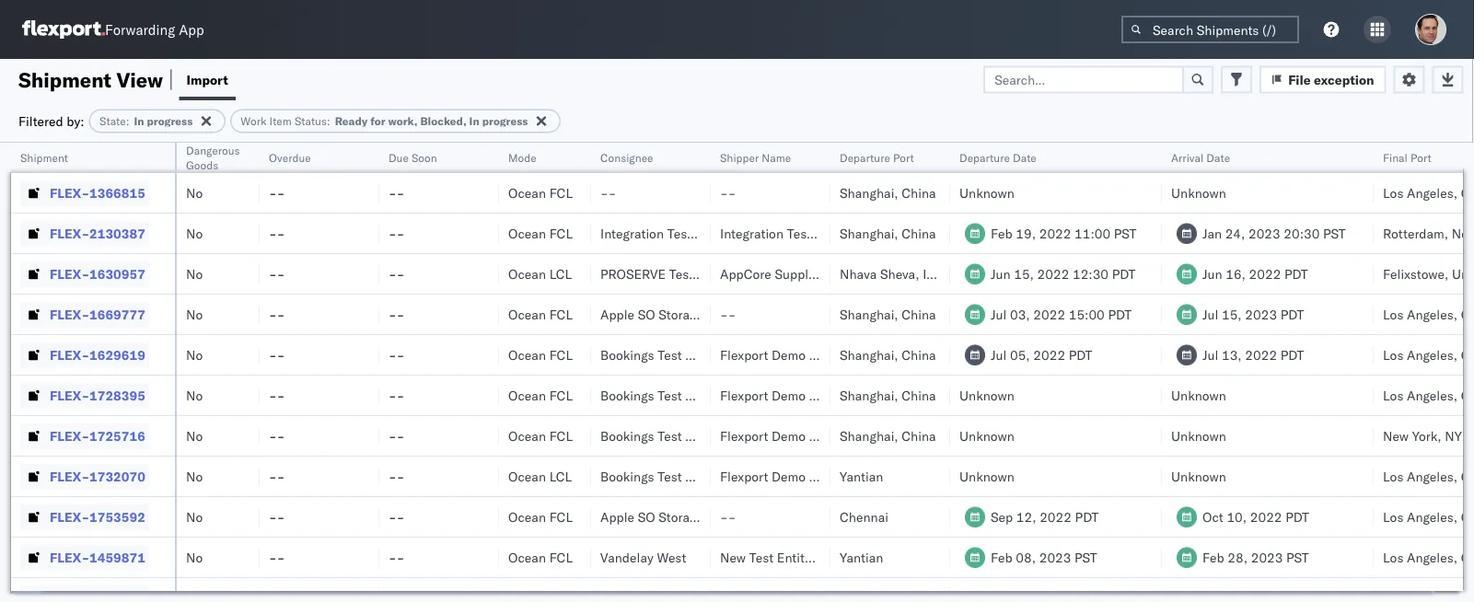 Task type: describe. For each thing, give the bounding box(es) containing it.
import button
[[179, 59, 236, 100]]

vandelay west
[[601, 549, 687, 566]]

flex-1725716
[[50, 428, 145, 444]]

1725716
[[89, 428, 145, 444]]

flex-1629619 button
[[20, 342, 149, 368]]

flex- for 1669777
[[50, 306, 89, 322]]

due soon
[[389, 151, 437, 164]]

arrival date
[[1172, 151, 1231, 164]]

4 resize handle column header from the left
[[477, 143, 499, 602]]

15, for jul
[[1222, 306, 1242, 322]]

jul 15, 2023 pdt
[[1203, 306, 1305, 322]]

los for flex-1728395
[[1384, 387, 1404, 403]]

1732070
[[89, 468, 145, 485]]

bookings test consignee for flex-1629619
[[601, 347, 747, 363]]

flex- for 1725716
[[50, 428, 89, 444]]

co. for 1725716
[[858, 428, 876, 444]]

view
[[116, 67, 163, 92]]

05,
[[1011, 347, 1031, 363]]

fcl for flex-1459871
[[550, 549, 573, 566]]

los angeles, ca for 1728395
[[1384, 387, 1475, 403]]

jul for jul 15, 2023 pdt
[[1203, 306, 1219, 322]]

1728395
[[89, 387, 145, 403]]

oct 10, 2022 pdt
[[1203, 509, 1310, 525]]

ocean for 2130387
[[508, 225, 546, 241]]

bookings test consignee for flex-1725716
[[601, 428, 747, 444]]

Search... text field
[[984, 66, 1185, 93]]

consignee for flex-1629619
[[686, 347, 747, 363]]

flex- for 1732070
[[50, 468, 89, 485]]

final port button
[[1374, 146, 1475, 165]]

shanghai, china for flex-1728395
[[840, 387, 937, 403]]

flex-2130387
[[50, 225, 145, 241]]

ocean for 1459871
[[508, 549, 546, 566]]

2130387
[[89, 225, 145, 241]]

name
[[762, 151, 791, 164]]

angeles, for flex-1753592
[[1408, 509, 1458, 525]]

apple so storage (do not use) for chennai
[[601, 509, 799, 525]]

departure port button
[[831, 146, 932, 165]]

item
[[270, 114, 292, 128]]

shanghai, china for flex-1725716
[[840, 428, 937, 444]]

ready
[[335, 114, 368, 128]]

flex- for 1728395
[[50, 387, 89, 403]]

flex-1753592
[[50, 509, 145, 525]]

fcl for flex-1725716
[[550, 428, 573, 444]]

fcl for flex-1366815
[[550, 185, 573, 201]]

test for flex-1728395
[[658, 387, 682, 403]]

resize handle column header for departure date
[[1140, 143, 1163, 602]]

08,
[[1016, 549, 1036, 566]]

flex- for 1753592
[[50, 509, 89, 525]]

flexport demo shipper co. for 1725716
[[720, 428, 876, 444]]

shanghai, for flex-1725716
[[840, 428, 899, 444]]

ny
[[1446, 428, 1463, 444]]

pdt for oct 10, 2022 pdt
[[1286, 509, 1310, 525]]

flex-1629619
[[50, 347, 145, 363]]

not for chennai
[[737, 509, 763, 525]]

jul 13, 2022 pdt
[[1203, 347, 1305, 363]]

neth
[[1452, 225, 1475, 241]]

flex-1732070
[[50, 468, 145, 485]]

apple for shanghai, china
[[601, 306, 635, 322]]

ca for flex-1728395
[[1462, 387, 1475, 403]]

filtered by:
[[18, 113, 84, 129]]

angeles, for flex-1629619
[[1408, 347, 1458, 363]]

pdt for jul 15, 2023 pdt
[[1281, 306, 1305, 322]]

final
[[1384, 151, 1408, 164]]

import
[[187, 71, 228, 88]]

10,
[[1227, 509, 1247, 525]]

2
[[815, 549, 823, 566]]

arrival date button
[[1163, 146, 1356, 165]]

2022 for 16,
[[1250, 266, 1282, 282]]

jul 03, 2022 15:00 pdt
[[991, 306, 1132, 322]]

ltd
[[819, 266, 837, 282]]

ca for flex-1669777
[[1462, 306, 1475, 322]]

feb 08, 2023 pst
[[991, 549, 1098, 566]]

china for flex-1669777
[[902, 306, 937, 322]]

unit
[[1453, 266, 1475, 282]]

feb for feb 19, 2022 11:00 pst
[[991, 225, 1013, 241]]

flex- for 1459871
[[50, 549, 89, 566]]

filtered
[[18, 113, 63, 129]]

pst right 11:00
[[1114, 225, 1137, 241]]

flex- for 1629619
[[50, 347, 89, 363]]

date for departure date
[[1013, 151, 1037, 164]]

shanghai, for flex-2130387
[[840, 225, 899, 241]]

15, for jun
[[1014, 266, 1034, 282]]

jul 05, 2022 pdt
[[991, 347, 1093, 363]]

ocean for 1630957
[[508, 266, 546, 282]]

los angeles, ca for 1669777
[[1384, 306, 1475, 322]]

resize handle column header for consignee
[[689, 143, 711, 602]]

rotterdam,
[[1384, 225, 1449, 241]]

forwarding app link
[[22, 20, 204, 39]]

china for flex-1629619
[[902, 347, 937, 363]]

consignee button
[[591, 146, 693, 165]]

app
[[179, 21, 204, 38]]

pdt right 12:30
[[1112, 266, 1136, 282]]

ocean for 1669777
[[508, 306, 546, 322]]

state : in progress
[[100, 114, 193, 128]]

1459871
[[89, 549, 145, 566]]

fcl for flex-2130387
[[550, 225, 573, 241]]

goods
[[186, 158, 219, 172]]

sep
[[991, 509, 1013, 525]]

not for shanghai, china
[[737, 306, 763, 322]]

jul for jul 13, 2022 pdt
[[1203, 347, 1219, 363]]

pdt for jul 05, 2022 pdt
[[1069, 347, 1093, 363]]

15:00
[[1069, 306, 1105, 322]]

20:30
[[1284, 225, 1320, 241]]

13,
[[1222, 347, 1242, 363]]

appcore
[[720, 266, 772, 282]]

sep 12, 2022 pdt
[[991, 509, 1099, 525]]

ocean lcl for bookings
[[508, 468, 572, 485]]

departure for departure port
[[840, 151, 891, 164]]

28,
[[1228, 549, 1248, 566]]

1669777
[[89, 306, 145, 322]]

fcl for flex-1753592
[[550, 509, 573, 525]]

forwarding
[[105, 21, 175, 38]]

flexport demo shipper co. for 1732070
[[720, 468, 876, 485]]

file
[[1289, 71, 1311, 88]]

shanghai, china for flex-2130387
[[840, 225, 937, 241]]

jan
[[1203, 225, 1222, 241]]

china for flex-2130387
[[902, 225, 937, 241]]

so for chennai
[[638, 509, 655, 525]]

no for flex-1732070
[[186, 468, 203, 485]]

felixstowe,
[[1384, 266, 1449, 282]]

consignee inside button
[[601, 151, 654, 164]]

shipper name button
[[711, 146, 812, 165]]

flex-2130387 button
[[20, 221, 149, 246]]

feb for feb 08, 2023 pst
[[991, 549, 1013, 566]]

Search Shipments (/) text field
[[1122, 16, 1300, 43]]

1753592
[[89, 509, 145, 525]]

india
[[923, 266, 952, 282]]

shanghai, china for flex-1669777
[[840, 306, 937, 322]]

flex-1669777 button
[[20, 302, 149, 327]]

ocean fcl for flex-2130387
[[508, 225, 573, 241]]

felixstowe, unit
[[1384, 266, 1475, 282]]

los angeles, ca for 1366815
[[1384, 185, 1475, 201]]

demo for 1728395
[[772, 387, 806, 403]]

16,
[[1226, 266, 1246, 282]]

port for departure port
[[894, 151, 914, 164]]

appcore supply ltd
[[720, 266, 837, 282]]

ca for flex-1732070
[[1462, 468, 1475, 485]]

port for final port
[[1411, 151, 1432, 164]]

pst down 'sep 12, 2022 pdt'
[[1075, 549, 1098, 566]]

co. for 1629619
[[858, 347, 876, 363]]

departure port
[[840, 151, 914, 164]]

los angeles, ca for 1732070
[[1384, 468, 1475, 485]]

flex-1459871 button
[[20, 545, 149, 571]]

ocean for 1366815
[[508, 185, 546, 201]]

feb 28, 2023 pst
[[1203, 549, 1310, 566]]

china for flex-1725716
[[902, 428, 937, 444]]

consignee for flex-1728395
[[686, 387, 747, 403]]

blocked,
[[420, 114, 467, 128]]

ca for flex-1366815
[[1462, 185, 1475, 201]]

dangerous
[[186, 143, 240, 157]]

3 resize handle column header from the left
[[357, 143, 380, 602]]

use) for chennai
[[766, 509, 799, 525]]

los angeles, ca for 1459871
[[1384, 549, 1475, 566]]

work
[[241, 114, 267, 128]]

storage for chennai
[[659, 509, 703, 525]]

shipper for flex-1725716
[[809, 428, 855, 444]]

by:
[[67, 113, 84, 129]]

arrival
[[1172, 151, 1204, 164]]

ocean fcl for flex-1728395
[[508, 387, 573, 403]]

flex-1366815 button
[[20, 180, 149, 206]]

work item status : ready for work, blocked, in progress
[[241, 114, 528, 128]]

2 progress from the left
[[482, 114, 528, 128]]

flex-1725716 button
[[20, 423, 149, 449]]

jun 15, 2022 12:30 pdt
[[991, 266, 1136, 282]]

sheva,
[[881, 266, 920, 282]]

pst down oct 10, 2022 pdt
[[1287, 549, 1310, 566]]

overdue
[[269, 151, 311, 164]]



Task type: vqa. For each thing, say whether or not it's contained in the screenshot.
blocked,
yes



Task type: locate. For each thing, give the bounding box(es) containing it.
jul left 03,
[[991, 306, 1007, 322]]

feb left 19,
[[991, 225, 1013, 241]]

10 flex- from the top
[[50, 549, 89, 566]]

0 vertical spatial lcl
[[550, 266, 572, 282]]

8 fcl from the top
[[550, 549, 573, 566]]

2023 right "24," on the top of the page
[[1249, 225, 1281, 241]]

1 horizontal spatial departure
[[960, 151, 1010, 164]]

2022 right 19,
[[1040, 225, 1072, 241]]

feb left 08,
[[991, 549, 1013, 566]]

2022 for 05,
[[1034, 347, 1066, 363]]

1 progress from the left
[[147, 114, 193, 128]]

(do for chennai
[[707, 509, 733, 525]]

2 no from the top
[[186, 225, 203, 241]]

flexport
[[720, 347, 769, 363], [720, 387, 769, 403], [720, 428, 769, 444], [720, 468, 769, 485]]

dangerous goods
[[186, 143, 240, 172]]

bookings test consignee for flex-1728395
[[601, 387, 747, 403]]

2022 right 03,
[[1034, 306, 1066, 322]]

account
[[697, 266, 746, 282]]

4 ocean from the top
[[508, 306, 546, 322]]

china
[[902, 185, 937, 201], [902, 225, 937, 241], [902, 306, 937, 322], [902, 347, 937, 363], [902, 387, 937, 403], [902, 428, 937, 444]]

4 co. from the top
[[858, 468, 876, 485]]

resize handle column header for departure port
[[929, 143, 951, 602]]

15, down 19,
[[1014, 266, 1034, 282]]

bookings for flex-1732070
[[601, 468, 655, 485]]

2 shanghai, china from the top
[[840, 225, 937, 241]]

new for new york, ny / 
[[1384, 428, 1409, 444]]

departure
[[840, 151, 891, 164], [960, 151, 1010, 164]]

shanghai, china for flex-1366815
[[840, 185, 937, 201]]

date inside departure date button
[[1013, 151, 1037, 164]]

nhava
[[840, 266, 877, 282]]

pdt down 20:30
[[1285, 266, 1309, 282]]

1 vertical spatial apple
[[601, 509, 635, 525]]

1 vertical spatial new
[[720, 549, 746, 566]]

1 los angeles, ca from the top
[[1384, 185, 1475, 201]]

1 use) from the top
[[766, 306, 799, 322]]

0 vertical spatial apple so storage (do not use)
[[601, 306, 799, 322]]

2023
[[1249, 225, 1281, 241], [1246, 306, 1278, 322], [1040, 549, 1072, 566], [1252, 549, 1284, 566]]

nhava sheva, india
[[840, 266, 952, 282]]

2 ca from the top
[[1462, 306, 1475, 322]]

no for flex-2130387
[[186, 225, 203, 241]]

not up new test entity 2
[[737, 509, 763, 525]]

8 ocean from the top
[[508, 468, 546, 485]]

no for flex-1725716
[[186, 428, 203, 444]]

los
[[1384, 185, 1404, 201], [1384, 306, 1404, 322], [1384, 347, 1404, 363], [1384, 387, 1404, 403], [1384, 468, 1404, 485], [1384, 509, 1404, 525], [1384, 549, 1404, 566]]

flexport demo shipper co. for 1728395
[[720, 387, 876, 403]]

pdt up feb 28, 2023 pst
[[1286, 509, 1310, 525]]

2022 right 12,
[[1040, 509, 1072, 525]]

jan 24, 2023 20:30 pst
[[1203, 225, 1346, 241]]

4 shanghai, from the top
[[840, 347, 899, 363]]

1 vertical spatial ocean lcl
[[508, 468, 572, 485]]

6 los from the top
[[1384, 509, 1404, 525]]

2 angeles, from the top
[[1408, 306, 1458, 322]]

shipment inside button
[[20, 151, 68, 164]]

shipper
[[720, 151, 759, 164], [809, 347, 855, 363], [809, 387, 855, 403], [809, 428, 855, 444], [809, 468, 855, 485]]

flex- down flex-1728395 button
[[50, 428, 89, 444]]

angeles, for flex-1669777
[[1408, 306, 1458, 322]]

los for flex-1669777
[[1384, 306, 1404, 322]]

0 horizontal spatial port
[[894, 151, 914, 164]]

1 date from the left
[[1013, 151, 1037, 164]]

ocean fcl for flex-1366815
[[508, 185, 573, 201]]

pdt down jul 15, 2023 pdt
[[1281, 347, 1305, 363]]

6 flex- from the top
[[50, 387, 89, 403]]

flex- down flex-1630957 button
[[50, 306, 89, 322]]

2022 right 05,
[[1034, 347, 1066, 363]]

resize handle column header for shipper name
[[809, 143, 831, 602]]

resize handle column header for arrival date
[[1352, 143, 1374, 602]]

2 ocean from the top
[[508, 225, 546, 241]]

1 shanghai, china from the top
[[840, 185, 937, 201]]

pdt for jun 16, 2022 pdt
[[1285, 266, 1309, 282]]

2022 for 13,
[[1246, 347, 1278, 363]]

1 so from the top
[[638, 306, 655, 322]]

1 horizontal spatial jun
[[1203, 266, 1223, 282]]

no for flex-1630957
[[186, 266, 203, 282]]

2 flexport demo shipper co. from the top
[[720, 387, 876, 403]]

1 horizontal spatial in
[[469, 114, 480, 128]]

1630957
[[89, 266, 145, 282]]

4 flexport from the top
[[720, 468, 769, 485]]

jul for jul 05, 2022 pdt
[[991, 347, 1007, 363]]

0 vertical spatial so
[[638, 306, 655, 322]]

4 los from the top
[[1384, 387, 1404, 403]]

1 china from the top
[[902, 185, 937, 201]]

flex- down flex-1753592 button on the bottom
[[50, 549, 89, 566]]

2 los angeles, ca from the top
[[1384, 306, 1475, 322]]

5 los from the top
[[1384, 468, 1404, 485]]

flexport. image
[[22, 20, 105, 39]]

date up 19,
[[1013, 151, 1037, 164]]

no for flex-1753592
[[186, 509, 203, 525]]

0 vertical spatial (do
[[707, 306, 733, 322]]

8 no from the top
[[186, 468, 203, 485]]

west
[[657, 549, 687, 566]]

6 shanghai, from the top
[[840, 428, 899, 444]]

rotterdam, neth
[[1384, 225, 1475, 241]]

new york, ny / 
[[1384, 428, 1475, 444]]

6 los angeles, ca from the top
[[1384, 509, 1475, 525]]

flex-1728395 button
[[20, 383, 149, 409]]

no for flex-1459871
[[186, 549, 203, 566]]

shipper for flex-1728395
[[809, 387, 855, 403]]

1 bookings test consignee from the top
[[601, 347, 747, 363]]

1 not from the top
[[737, 306, 763, 322]]

2 resize handle column header from the left
[[238, 143, 260, 602]]

3 los from the top
[[1384, 347, 1404, 363]]

new test entity 2
[[720, 549, 823, 566]]

flexport demo shipper co. for 1629619
[[720, 347, 876, 363]]

0 horizontal spatial 15,
[[1014, 266, 1034, 282]]

new left york,
[[1384, 428, 1409, 444]]

apple
[[601, 306, 635, 322], [601, 509, 635, 525]]

co.
[[858, 347, 876, 363], [858, 387, 876, 403], [858, 428, 876, 444], [858, 468, 876, 485]]

(do for shanghai, china
[[707, 306, 733, 322]]

1 ocean fcl from the top
[[508, 185, 573, 201]]

2 so from the top
[[638, 509, 655, 525]]

10 resize handle column header from the left
[[1352, 143, 1374, 602]]

0 horizontal spatial in
[[134, 114, 144, 128]]

6 china from the top
[[902, 428, 937, 444]]

resize handle column header
[[153, 143, 175, 602], [238, 143, 260, 602], [357, 143, 380, 602], [477, 143, 499, 602], [569, 143, 591, 602], [689, 143, 711, 602], [809, 143, 831, 602], [929, 143, 951, 602], [1140, 143, 1163, 602], [1352, 143, 1374, 602]]

departure inside button
[[960, 151, 1010, 164]]

ca
[[1462, 185, 1475, 201], [1462, 306, 1475, 322], [1462, 347, 1475, 363], [1462, 387, 1475, 403], [1462, 468, 1475, 485], [1462, 509, 1475, 525], [1462, 549, 1475, 566]]

so down proserve
[[638, 306, 655, 322]]

shipment for shipment view
[[18, 67, 111, 92]]

shipment down filtered
[[20, 151, 68, 164]]

storage down proserve test account
[[659, 306, 703, 322]]

consignee
[[601, 151, 654, 164], [686, 347, 747, 363], [686, 387, 747, 403], [686, 428, 747, 444], [686, 468, 747, 485]]

ocean for 1629619
[[508, 347, 546, 363]]

flex- down flex-1629619 button at the left
[[50, 387, 89, 403]]

shanghai,
[[840, 185, 899, 201], [840, 225, 899, 241], [840, 306, 899, 322], [840, 347, 899, 363], [840, 387, 899, 403], [840, 428, 899, 444]]

jul left 05,
[[991, 347, 1007, 363]]

ocean fcl for flex-1629619
[[508, 347, 573, 363]]

(do down account
[[707, 306, 733, 322]]

2 lcl from the top
[[550, 468, 572, 485]]

2023 down jun 16, 2022 pdt
[[1246, 306, 1278, 322]]

0 horizontal spatial jun
[[991, 266, 1011, 282]]

flex- down flex-1732070 button
[[50, 509, 89, 525]]

4 flexport demo shipper co. from the top
[[720, 468, 876, 485]]

2023 for 24,
[[1249, 225, 1281, 241]]

0 horizontal spatial :
[[126, 114, 129, 128]]

flex-1728395
[[50, 387, 145, 403]]

bookings test consignee
[[601, 347, 747, 363], [601, 387, 747, 403], [601, 428, 747, 444], [601, 468, 747, 485]]

dangerous goods button
[[177, 139, 253, 172]]

consignee for flex-1732070
[[686, 468, 747, 485]]

0 vertical spatial new
[[1384, 428, 1409, 444]]

apple so storage (do not use) up west
[[601, 509, 799, 525]]

pdt for jul 13, 2022 pdt
[[1281, 347, 1305, 363]]

in right blocked,
[[469, 114, 480, 128]]

flex- down flex-1366815 button
[[50, 225, 89, 241]]

1 angeles, from the top
[[1408, 185, 1458, 201]]

flex- down flex-1669777 button
[[50, 347, 89, 363]]

los angeles, ca
[[1384, 185, 1475, 201], [1384, 306, 1475, 322], [1384, 347, 1475, 363], [1384, 387, 1475, 403], [1384, 468, 1475, 485], [1384, 509, 1475, 525], [1384, 549, 1475, 566]]

3 bookings test consignee from the top
[[601, 428, 747, 444]]

pdt
[[1112, 266, 1136, 282], [1285, 266, 1309, 282], [1109, 306, 1132, 322], [1281, 306, 1305, 322], [1069, 347, 1093, 363], [1281, 347, 1305, 363], [1075, 509, 1099, 525], [1286, 509, 1310, 525]]

1 vertical spatial apple so storage (do not use)
[[601, 509, 799, 525]]

yantian down chennai
[[840, 549, 884, 566]]

so
[[638, 306, 655, 322], [638, 509, 655, 525]]

chennai
[[840, 509, 889, 525]]

0 vertical spatial shipment
[[18, 67, 111, 92]]

2 demo from the top
[[772, 387, 806, 403]]

5 ocean fcl from the top
[[508, 387, 573, 403]]

apple up vandelay
[[601, 509, 635, 525]]

2022 left 12:30
[[1038, 266, 1070, 282]]

flex-
[[50, 185, 89, 201], [50, 225, 89, 241], [50, 266, 89, 282], [50, 306, 89, 322], [50, 347, 89, 363], [50, 387, 89, 403], [50, 428, 89, 444], [50, 468, 89, 485], [50, 509, 89, 525], [50, 549, 89, 566]]

departure date
[[960, 151, 1037, 164]]

shipment up the 'by:'
[[18, 67, 111, 92]]

(do
[[707, 306, 733, 322], [707, 509, 733, 525]]

6 resize handle column header from the left
[[689, 143, 711, 602]]

supply
[[775, 266, 815, 282]]

co. for 1732070
[[858, 468, 876, 485]]

angeles, for flex-1366815
[[1408, 185, 1458, 201]]

use) down appcore supply ltd
[[766, 306, 799, 322]]

ocean for 1728395
[[508, 387, 546, 403]]

0 horizontal spatial departure
[[840, 151, 891, 164]]

pdt down 15:00
[[1069, 347, 1093, 363]]

ocean fcl for flex-1459871
[[508, 549, 573, 566]]

apple for chennai
[[601, 509, 635, 525]]

8 resize handle column header from the left
[[929, 143, 951, 602]]

3 shanghai, from the top
[[840, 306, 899, 322]]

1 no from the top
[[186, 185, 203, 201]]

0 vertical spatial apple
[[601, 306, 635, 322]]

2 jun from the left
[[1203, 266, 1223, 282]]

mode button
[[499, 146, 573, 165]]

feb 19, 2022 11:00 pst
[[991, 225, 1137, 241]]

1 in from the left
[[134, 114, 144, 128]]

new left the entity
[[720, 549, 746, 566]]

storage for shanghai, china
[[659, 306, 703, 322]]

test for flex-1630957
[[669, 266, 694, 282]]

1 horizontal spatial date
[[1207, 151, 1231, 164]]

flex-1366815
[[50, 185, 145, 201]]

ocean fcl for flex-1725716
[[508, 428, 573, 444]]

6 shanghai, china from the top
[[840, 428, 937, 444]]

flex- inside 'button'
[[50, 225, 89, 241]]

3 ocean from the top
[[508, 266, 546, 282]]

2022 for 19,
[[1040, 225, 1072, 241]]

3 flex- from the top
[[50, 266, 89, 282]]

yantian for co.
[[840, 468, 884, 485]]

progress up mode
[[482, 114, 528, 128]]

3 bookings from the top
[[601, 428, 655, 444]]

2 ocean lcl from the top
[[508, 468, 572, 485]]

flex- down flex-1725716 button
[[50, 468, 89, 485]]

1 jun from the left
[[991, 266, 1011, 282]]

flex-1630957
[[50, 266, 145, 282]]

pdt up 'feb 08, 2023 pst'
[[1075, 509, 1099, 525]]

2 port from the left
[[1411, 151, 1432, 164]]

apple so storage (do not use)
[[601, 306, 799, 322], [601, 509, 799, 525]]

2022 for 12,
[[1040, 509, 1072, 525]]

new for new test entity 2
[[720, 549, 746, 566]]

pdt down jun 16, 2022 pdt
[[1281, 306, 1305, 322]]

7 flex- from the top
[[50, 428, 89, 444]]

los for flex-1459871
[[1384, 549, 1404, 566]]

not down appcore
[[737, 306, 763, 322]]

1 resize handle column header from the left
[[153, 143, 175, 602]]

test for flex-1629619
[[658, 347, 682, 363]]

0 vertical spatial storage
[[659, 306, 703, 322]]

1 port from the left
[[894, 151, 914, 164]]

storage
[[659, 306, 703, 322], [659, 509, 703, 525]]

apple down proserve
[[601, 306, 635, 322]]

pdt right 15:00
[[1109, 306, 1132, 322]]

1 vertical spatial use)
[[766, 509, 799, 525]]

yantian
[[840, 468, 884, 485], [840, 549, 884, 566]]

ocean for 1732070
[[508, 468, 546, 485]]

6 ocean from the top
[[508, 387, 546, 403]]

2022 right 13,
[[1246, 347, 1278, 363]]

date inside arrival date button
[[1207, 151, 1231, 164]]

ocean fcl for flex-1753592
[[508, 509, 573, 525]]

departure inside button
[[840, 151, 891, 164]]

4 no from the top
[[186, 306, 203, 322]]

1 vertical spatial 15,
[[1222, 306, 1242, 322]]

storage up west
[[659, 509, 703, 525]]

7 ocean from the top
[[508, 428, 546, 444]]

7 los from the top
[[1384, 549, 1404, 566]]

los for flex-1366815
[[1384, 185, 1404, 201]]

2 shanghai, from the top
[[840, 225, 899, 241]]

9 flex- from the top
[[50, 509, 89, 525]]

jul left 13,
[[1203, 347, 1219, 363]]

2022
[[1040, 225, 1072, 241], [1038, 266, 1070, 282], [1250, 266, 1282, 282], [1034, 306, 1066, 322], [1034, 347, 1066, 363], [1246, 347, 1278, 363], [1040, 509, 1072, 525], [1251, 509, 1283, 525]]

4 fcl from the top
[[550, 347, 573, 363]]

8 ocean fcl from the top
[[508, 549, 573, 566]]

0 horizontal spatial new
[[720, 549, 746, 566]]

: left ready
[[327, 114, 330, 128]]

5 flex- from the top
[[50, 347, 89, 363]]

2023 right 28,
[[1252, 549, 1284, 566]]

china for flex-1728395
[[902, 387, 937, 403]]

departure for departure date
[[960, 151, 1010, 164]]

10 no from the top
[[186, 549, 203, 566]]

test for flex-1725716
[[658, 428, 682, 444]]

2022 for 03,
[[1034, 306, 1066, 322]]

0 vertical spatial yantian
[[840, 468, 884, 485]]

fcl
[[550, 185, 573, 201], [550, 225, 573, 241], [550, 306, 573, 322], [550, 347, 573, 363], [550, 387, 573, 403], [550, 428, 573, 444], [550, 509, 573, 525], [550, 549, 573, 566]]

demo
[[772, 347, 806, 363], [772, 387, 806, 403], [772, 428, 806, 444], [772, 468, 806, 485]]

03,
[[1011, 306, 1031, 322]]

bookings
[[601, 347, 655, 363], [601, 387, 655, 403], [601, 428, 655, 444], [601, 468, 655, 485]]

7 ocean fcl from the top
[[508, 509, 573, 525]]

4 angeles, from the top
[[1408, 387, 1458, 403]]

0 horizontal spatial progress
[[147, 114, 193, 128]]

fcl for flex-1728395
[[550, 387, 573, 403]]

ca for flex-1753592
[[1462, 509, 1475, 525]]

15, up 13,
[[1222, 306, 1242, 322]]

oct
[[1203, 509, 1224, 525]]

feb
[[991, 225, 1013, 241], [991, 549, 1013, 566], [1203, 549, 1225, 566]]

2 departure from the left
[[960, 151, 1010, 164]]

test for flex-1732070
[[658, 468, 682, 485]]

4 bookings test consignee from the top
[[601, 468, 747, 485]]

pdt for sep 12, 2022 pdt
[[1075, 509, 1099, 525]]

use) up new test entity 2
[[766, 509, 799, 525]]

feb for feb 28, 2023 pst
[[1203, 549, 1225, 566]]

shipper name
[[720, 151, 791, 164]]

apple so storage (do not use) for shanghai, china
[[601, 306, 799, 322]]

5 shanghai, china from the top
[[840, 387, 937, 403]]

2023 right 08,
[[1040, 549, 1072, 566]]

0 horizontal spatial date
[[1013, 151, 1037, 164]]

2 china from the top
[[902, 225, 937, 241]]

1 flexport demo shipper co. from the top
[[720, 347, 876, 363]]

7 no from the top
[[186, 428, 203, 444]]

4 ca from the top
[[1462, 387, 1475, 403]]

shipment button
[[11, 146, 157, 165]]

flexport for 1629619
[[720, 347, 769, 363]]

0 vertical spatial use)
[[766, 306, 799, 322]]

flexport for 1732070
[[720, 468, 769, 485]]

2022 right 10,
[[1251, 509, 1283, 525]]

demo for 1629619
[[772, 347, 806, 363]]

1 vertical spatial not
[[737, 509, 763, 525]]

flex- down shipment button
[[50, 185, 89, 201]]

11:00
[[1075, 225, 1111, 241]]

yantian up chennai
[[840, 468, 884, 485]]

9 resize handle column header from the left
[[1140, 143, 1163, 602]]

/
[[1466, 428, 1474, 444]]

proserve test account
[[601, 266, 746, 282]]

lcl
[[550, 266, 572, 282], [550, 468, 572, 485]]

(do up new test entity 2
[[707, 509, 733, 525]]

2022 for 10,
[[1251, 509, 1283, 525]]

0 vertical spatial 15,
[[1014, 266, 1034, 282]]

flexport for 1728395
[[720, 387, 769, 403]]

1 : from the left
[[126, 114, 129, 128]]

due
[[389, 151, 409, 164]]

ca for flex-1459871
[[1462, 549, 1475, 566]]

shipper for flex-1629619
[[809, 347, 855, 363]]

1 horizontal spatial port
[[1411, 151, 1432, 164]]

fcl for flex-1669777
[[550, 306, 573, 322]]

24,
[[1226, 225, 1246, 241]]

jun up 03,
[[991, 266, 1011, 282]]

1 vertical spatial (do
[[707, 509, 733, 525]]

9 ocean from the top
[[508, 509, 546, 525]]

so up vandelay west
[[638, 509, 655, 525]]

7 fcl from the top
[[550, 509, 573, 525]]

2 in from the left
[[469, 114, 480, 128]]

ocean for 1753592
[[508, 509, 546, 525]]

final port
[[1384, 151, 1432, 164]]

1 vertical spatial yantian
[[840, 549, 884, 566]]

proserve
[[601, 266, 666, 282]]

jul up jul 13, 2022 pdt at the bottom of page
[[1203, 306, 1219, 322]]

shipper inside button
[[720, 151, 759, 164]]

progress down view
[[147, 114, 193, 128]]

2 : from the left
[[327, 114, 330, 128]]

1 vertical spatial lcl
[[550, 468, 572, 485]]

in right state at the top left of the page
[[134, 114, 144, 128]]

1 horizontal spatial :
[[327, 114, 330, 128]]

bookings for flex-1728395
[[601, 387, 655, 403]]

feb left 28,
[[1203, 549, 1225, 566]]

co. for 1728395
[[858, 387, 876, 403]]

jun 16, 2022 pdt
[[1203, 266, 1309, 282]]

forwarding app
[[105, 21, 204, 38]]

ocean fcl for flex-1669777
[[508, 306, 573, 322]]

3 fcl from the top
[[550, 306, 573, 322]]

flex- down flex-2130387 'button'
[[50, 266, 89, 282]]

not
[[737, 306, 763, 322], [737, 509, 763, 525]]

ocean
[[508, 185, 546, 201], [508, 225, 546, 241], [508, 266, 546, 282], [508, 306, 546, 322], [508, 347, 546, 363], [508, 387, 546, 403], [508, 428, 546, 444], [508, 468, 546, 485], [508, 509, 546, 525], [508, 549, 546, 566]]

no for flex-1669777
[[186, 306, 203, 322]]

1 vertical spatial shipment
[[20, 151, 68, 164]]

-
[[269, 185, 277, 201], [277, 185, 285, 201], [389, 185, 397, 201], [397, 185, 405, 201], [601, 185, 609, 201], [609, 185, 617, 201], [720, 185, 728, 201], [728, 185, 736, 201], [269, 225, 277, 241], [277, 225, 285, 241], [389, 225, 397, 241], [397, 225, 405, 241], [269, 266, 277, 282], [277, 266, 285, 282], [389, 266, 397, 282], [397, 266, 405, 282], [269, 306, 277, 322], [277, 306, 285, 322], [389, 306, 397, 322], [397, 306, 405, 322], [720, 306, 728, 322], [728, 306, 736, 322], [269, 347, 277, 363], [277, 347, 285, 363], [389, 347, 397, 363], [397, 347, 405, 363], [269, 387, 277, 403], [277, 387, 285, 403], [389, 387, 397, 403], [397, 387, 405, 403], [269, 428, 277, 444], [277, 428, 285, 444], [389, 428, 397, 444], [397, 428, 405, 444], [269, 468, 277, 485], [277, 468, 285, 485], [389, 468, 397, 485], [397, 468, 405, 485], [269, 509, 277, 525], [277, 509, 285, 525], [389, 509, 397, 525], [397, 509, 405, 525], [720, 509, 728, 525], [728, 509, 736, 525], [269, 549, 277, 566], [277, 549, 285, 566], [389, 549, 397, 566], [397, 549, 405, 566]]

1 shanghai, from the top
[[840, 185, 899, 201]]

1 apple from the top
[[601, 306, 635, 322]]

pst right 20:30
[[1324, 225, 1346, 241]]

1629619
[[89, 347, 145, 363]]

3 china from the top
[[902, 306, 937, 322]]

shanghai, for flex-1366815
[[840, 185, 899, 201]]

demo for 1725716
[[772, 428, 806, 444]]

0 vertical spatial not
[[737, 306, 763, 322]]

1 vertical spatial storage
[[659, 509, 703, 525]]

jul for jul 03, 2022 15:00 pdt
[[991, 306, 1007, 322]]

12,
[[1017, 509, 1037, 525]]

flex-1459871
[[50, 549, 145, 566]]

1 vertical spatial so
[[638, 509, 655, 525]]

4 flex- from the top
[[50, 306, 89, 322]]

12:30
[[1073, 266, 1109, 282]]

use) for shanghai, china
[[766, 306, 799, 322]]

demo for 1732070
[[772, 468, 806, 485]]

departure date button
[[951, 146, 1144, 165]]

3 ca from the top
[[1462, 347, 1475, 363]]

4 china from the top
[[902, 347, 937, 363]]

los angeles, ca for 1753592
[[1384, 509, 1475, 525]]

0 vertical spatial ocean lcl
[[508, 266, 572, 282]]

1 horizontal spatial progress
[[482, 114, 528, 128]]

ocean lcl for proserve
[[508, 266, 572, 282]]

: down view
[[126, 114, 129, 128]]

1 horizontal spatial 15,
[[1222, 306, 1242, 322]]

jun left the 16,
[[1203, 266, 1223, 282]]

5 resize handle column header from the left
[[569, 143, 591, 602]]

3 no from the top
[[186, 266, 203, 282]]

5 fcl from the top
[[550, 387, 573, 403]]

6 no from the top
[[186, 387, 203, 403]]

6 ca from the top
[[1462, 509, 1475, 525]]

resize handle column header for shipment
[[153, 143, 175, 602]]

1 horizontal spatial new
[[1384, 428, 1409, 444]]

apple so storage (do not use) down account
[[601, 306, 799, 322]]

los angeles, ca for 1629619
[[1384, 347, 1475, 363]]

date right arrival
[[1207, 151, 1231, 164]]

1 flex- from the top
[[50, 185, 89, 201]]

7 resize handle column header from the left
[[809, 143, 831, 602]]

1 ocean lcl from the top
[[508, 266, 572, 282]]

2022 right the 16,
[[1250, 266, 1282, 282]]



